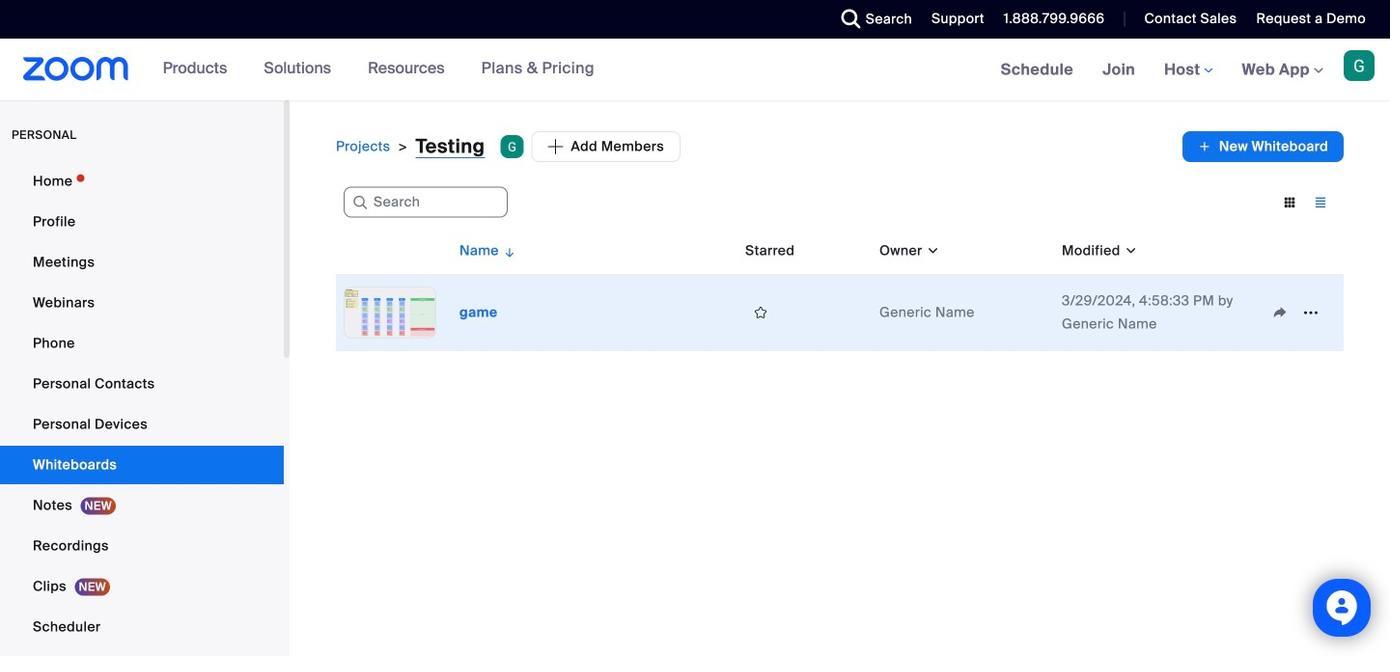 Task type: describe. For each thing, give the bounding box(es) containing it.
personal menu menu
[[0, 162, 284, 657]]

profile picture image
[[1345, 50, 1376, 81]]

game, modified at mar 29, 2024 by generic name, link image
[[344, 287, 437, 339]]

add image
[[1199, 137, 1212, 156]]

arrow down image
[[499, 240, 517, 263]]

product information navigation
[[148, 39, 609, 100]]

click to star the whiteboard game image
[[746, 304, 777, 322]]

zoom logo image
[[23, 57, 129, 81]]

meetings navigation
[[987, 39, 1391, 102]]



Task type: vqa. For each thing, say whether or not it's contained in the screenshot.
THE CLICK TO STAR THE WHITEBOARD GAME icon
yes



Task type: locate. For each thing, give the bounding box(es) containing it.
project owner: generic name image
[[501, 135, 524, 158]]

grid mode, not selected image
[[1275, 194, 1306, 212]]

Search text field
[[344, 187, 508, 218]]

list mode, selected image
[[1306, 194, 1337, 212]]

thumbnail of game image
[[345, 288, 436, 338]]

banner
[[0, 39, 1391, 102]]

game element
[[460, 304, 498, 322]]

application
[[501, 131, 681, 162], [1183, 131, 1345, 162], [336, 228, 1345, 352]]



